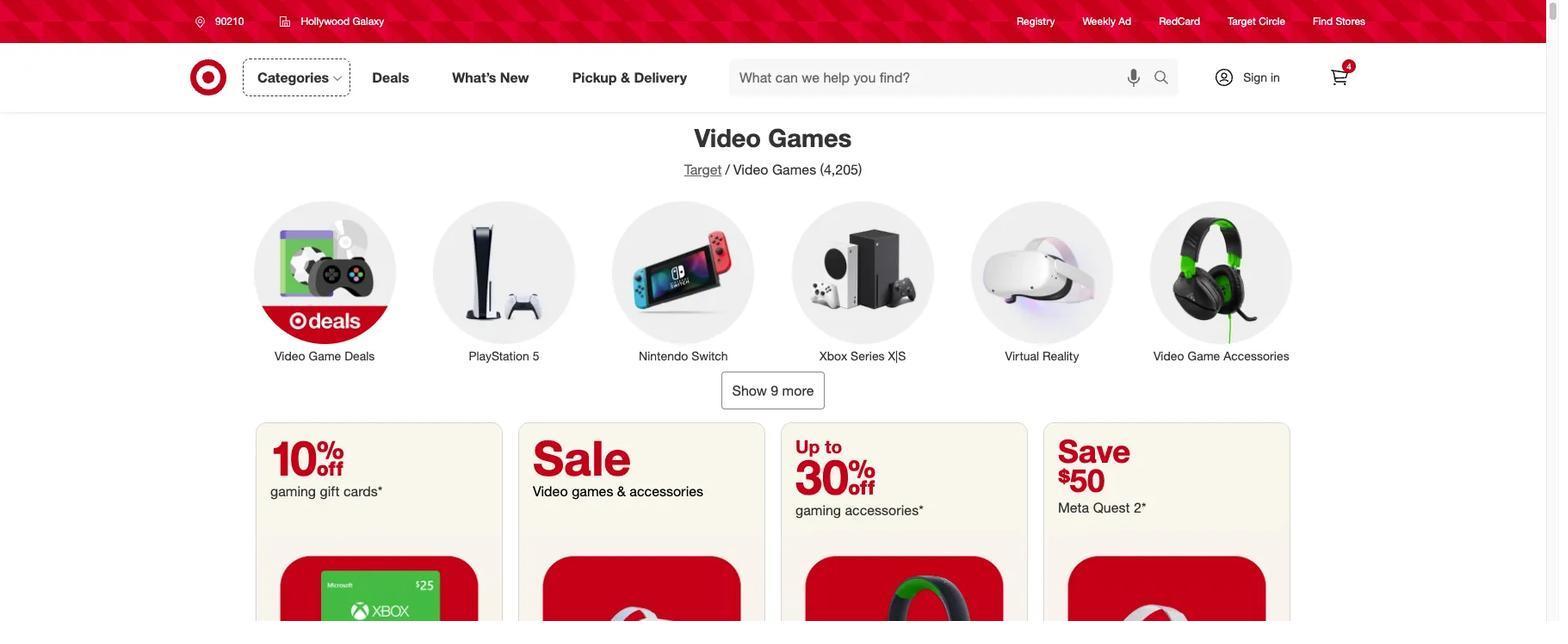 Task type: locate. For each thing, give the bounding box(es) containing it.
1 game from the left
[[309, 348, 341, 363]]

games
[[768, 122, 852, 153], [772, 161, 817, 178]]

0 vertical spatial &
[[621, 69, 630, 86]]

& right "games"
[[617, 483, 626, 500]]

gaming accessories*
[[796, 502, 924, 519]]

playstation 5
[[469, 348, 540, 363]]

registry link
[[1017, 14, 1055, 29]]

weekly ad
[[1083, 15, 1132, 28]]

virtual reality
[[1006, 348, 1079, 363]]

target left circle
[[1228, 15, 1256, 28]]

1 vertical spatial gaming
[[796, 502, 841, 519]]

what's new link
[[438, 59, 551, 96]]

target left /
[[684, 161, 722, 178]]

1 horizontal spatial game
[[1188, 348, 1221, 363]]

delivery
[[634, 69, 687, 86]]

10
[[270, 428, 344, 487]]

to
[[825, 435, 843, 458]]

1 vertical spatial &
[[617, 483, 626, 500]]

find stores link
[[1313, 14, 1366, 29]]

switch
[[692, 348, 728, 363]]

ad
[[1119, 15, 1132, 28]]

find stores
[[1313, 15, 1366, 28]]

0 horizontal spatial target
[[684, 161, 722, 178]]

video
[[695, 122, 761, 153], [734, 161, 769, 178], [275, 348, 305, 363], [1154, 348, 1185, 363], [533, 483, 568, 500]]

0 vertical spatial games
[[768, 122, 852, 153]]

circle
[[1259, 15, 1286, 28]]

search button
[[1146, 59, 1188, 100]]

new
[[500, 69, 529, 86]]

& right the pickup
[[621, 69, 630, 86]]

show 9 more button
[[721, 372, 825, 410]]

gaming left gift on the bottom
[[270, 483, 316, 500]]

reality
[[1043, 348, 1079, 363]]

series
[[851, 348, 885, 363]]

5
[[533, 348, 540, 363]]

show 9 more
[[733, 382, 814, 399]]

target
[[1228, 15, 1256, 28], [684, 161, 722, 178]]

gift
[[320, 483, 340, 500]]

meta quest 2*
[[1058, 499, 1147, 516]]

categories
[[258, 69, 329, 86]]

gaming down up to
[[796, 502, 841, 519]]

0 vertical spatial deals
[[372, 69, 409, 86]]

& inside "sale video games & accessories"
[[617, 483, 626, 500]]

1 horizontal spatial target
[[1228, 15, 1256, 28]]

hollywood galaxy button
[[269, 6, 396, 37]]

gaming inside 10 gaming gift cards*
[[270, 483, 316, 500]]

&
[[621, 69, 630, 86], [617, 483, 626, 500]]

2 game from the left
[[1188, 348, 1221, 363]]

1 vertical spatial target
[[684, 161, 722, 178]]

1 vertical spatial games
[[772, 161, 817, 178]]

hollywood galaxy
[[301, 15, 384, 28]]

game inside video game accessories link
[[1188, 348, 1221, 363]]

1 horizontal spatial gaming
[[796, 502, 841, 519]]

nintendo
[[639, 348, 688, 363]]

game for deals
[[309, 348, 341, 363]]

games up (4,205)
[[768, 122, 852, 153]]

what's new
[[452, 69, 529, 86]]

game inside video game deals "link"
[[309, 348, 341, 363]]

0 vertical spatial gaming
[[270, 483, 316, 500]]

playstation 5 link
[[421, 198, 587, 365]]

/
[[726, 161, 730, 178]]

xbox
[[820, 348, 848, 363]]

games left (4,205)
[[772, 161, 817, 178]]

up
[[796, 435, 820, 458]]

video game deals link
[[242, 198, 408, 365]]

games
[[572, 483, 614, 500]]

10 gaming gift cards*
[[270, 428, 383, 500]]

1 vertical spatial deals
[[345, 348, 375, 363]]

0 horizontal spatial game
[[309, 348, 341, 363]]

9
[[771, 382, 779, 399]]

deals
[[372, 69, 409, 86], [345, 348, 375, 363]]

video game accessories link
[[1139, 198, 1305, 365]]

game for accessories
[[1188, 348, 1221, 363]]

video inside "link"
[[275, 348, 305, 363]]

0 horizontal spatial gaming
[[270, 483, 316, 500]]

find
[[1313, 15, 1333, 28]]

game
[[309, 348, 341, 363], [1188, 348, 1221, 363]]

sale video games & accessories
[[533, 428, 704, 500]]

gaming
[[270, 483, 316, 500], [796, 502, 841, 519]]

deals link
[[358, 59, 431, 96]]



Task type: describe. For each thing, give the bounding box(es) containing it.
video games target / video games (4,205)
[[684, 122, 862, 178]]

deals inside "link"
[[345, 348, 375, 363]]

nintendo switch
[[639, 348, 728, 363]]

registry
[[1017, 15, 1055, 28]]

save
[[1058, 432, 1131, 471]]

target circle link
[[1228, 14, 1286, 29]]

90210
[[215, 15, 244, 28]]

sign in link
[[1200, 59, 1307, 96]]

target inside "video games target / video games (4,205)"
[[684, 161, 722, 178]]

xbox series x|s
[[820, 348, 906, 363]]

30
[[796, 447, 876, 506]]

accessories
[[630, 483, 704, 500]]

categories link
[[243, 59, 351, 96]]

video for video games target / video games (4,205)
[[695, 122, 761, 153]]

weekly
[[1083, 15, 1116, 28]]

show
[[733, 382, 767, 399]]

up to
[[796, 435, 843, 458]]

what's
[[452, 69, 496, 86]]

What can we help you find? suggestions appear below search field
[[729, 59, 1158, 96]]

video for video game deals
[[275, 348, 305, 363]]

redcard
[[1159, 15, 1201, 28]]

virtual reality link
[[960, 198, 1125, 365]]

4
[[1347, 61, 1352, 71]]

cards*
[[344, 483, 383, 500]]

playstation
[[469, 348, 530, 363]]

target link
[[684, 161, 722, 178]]

nintendo switch link
[[601, 198, 766, 365]]

hollywood
[[301, 15, 350, 28]]

sale
[[533, 428, 631, 487]]

2*
[[1134, 499, 1147, 516]]

meta
[[1058, 499, 1090, 516]]

pickup & delivery
[[572, 69, 687, 86]]

video inside "sale video games & accessories"
[[533, 483, 568, 500]]

video for video game accessories
[[1154, 348, 1185, 363]]

galaxy
[[353, 15, 384, 28]]

video game accessories
[[1154, 348, 1290, 363]]

pickup & delivery link
[[558, 59, 709, 96]]

virtual
[[1006, 348, 1040, 363]]

quest
[[1093, 499, 1130, 516]]

xbox series x|s link
[[780, 198, 946, 365]]

4 link
[[1321, 59, 1359, 96]]

90210 button
[[184, 6, 262, 37]]

search
[[1146, 70, 1188, 87]]

redcard link
[[1159, 14, 1201, 29]]

sign in
[[1244, 70, 1281, 84]]

sign
[[1244, 70, 1268, 84]]

x|s
[[888, 348, 906, 363]]

accessories
[[1224, 348, 1290, 363]]

more
[[783, 382, 814, 399]]

0 vertical spatial target
[[1228, 15, 1256, 28]]

(4,205)
[[820, 161, 862, 178]]

accessories*
[[845, 502, 924, 519]]

weekly ad link
[[1083, 14, 1132, 29]]

pickup
[[572, 69, 617, 86]]

$50
[[1058, 461, 1105, 500]]

stores
[[1336, 15, 1366, 28]]

target circle
[[1228, 15, 1286, 28]]

in
[[1271, 70, 1281, 84]]

video game deals
[[275, 348, 375, 363]]



Task type: vqa. For each thing, say whether or not it's contained in the screenshot.
the bottommost &
yes



